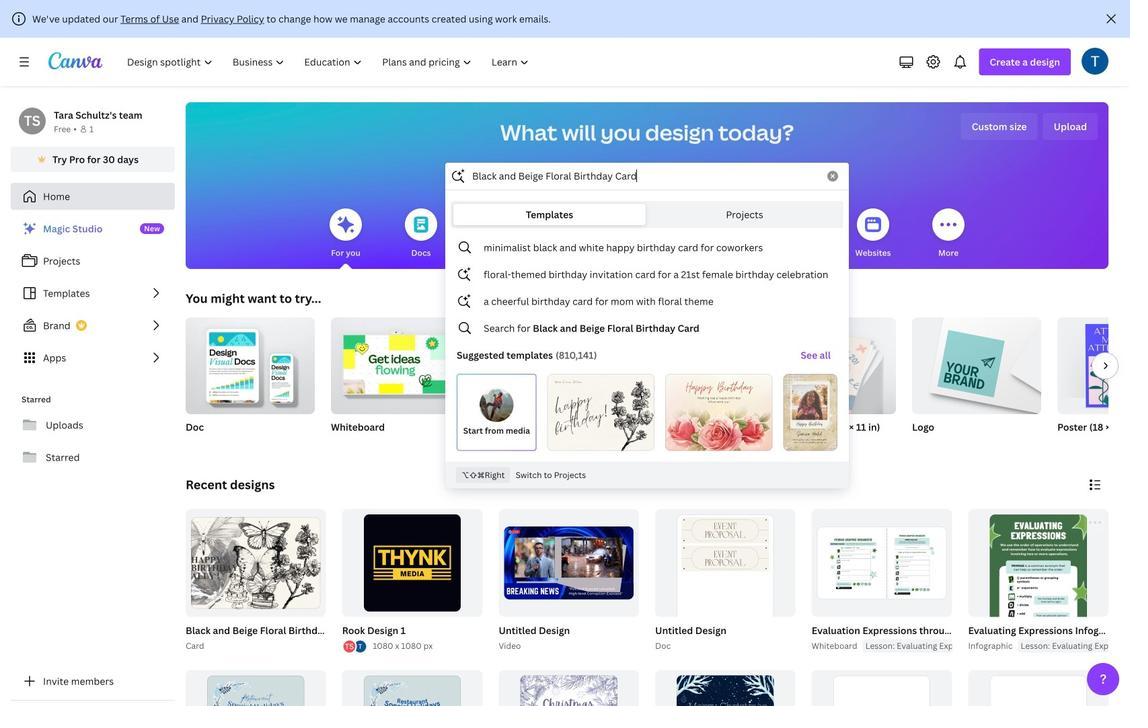 Task type: locate. For each thing, give the bounding box(es) containing it.
list box
[[446, 234, 848, 456]]

tara schultz's team image
[[19, 108, 46, 135]]

0 horizontal spatial list
[[11, 215, 175, 371]]

1 horizontal spatial list
[[342, 639, 367, 654]]

uploaded media image
[[480, 388, 514, 422]]

Search search field
[[472, 163, 819, 189]]

list
[[11, 215, 175, 371], [342, 639, 367, 654]]

group
[[186, 312, 315, 451], [186, 312, 315, 414], [331, 312, 460, 451], [331, 312, 460, 414], [476, 318, 605, 451], [622, 318, 751, 451], [767, 318, 896, 451], [912, 318, 1041, 451], [1057, 318, 1130, 451], [183, 509, 355, 653], [186, 509, 326, 617], [339, 509, 483, 654], [342, 509, 483, 617], [496, 509, 639, 653], [499, 509, 639, 617], [652, 509, 796, 653], [655, 509, 796, 652], [809, 509, 1061, 653], [812, 509, 952, 617], [966, 509, 1130, 706], [968, 509, 1109, 706], [186, 670, 326, 706], [342, 670, 483, 706], [499, 670, 639, 706], [655, 670, 796, 706], [812, 670, 952, 706], [968, 670, 1109, 706]]

edit a copy of the pink and beige floral birthday card template image
[[665, 374, 773, 451]]

edit a copy of the beige and white floral scrapbook birthday card template image
[[783, 374, 837, 451]]

None search field
[[445, 163, 849, 489]]

tara schultz's team element
[[19, 108, 46, 135]]

edit a copy of the black and beige floral birthday card  template image
[[547, 374, 655, 451]]



Task type: vqa. For each thing, say whether or not it's contained in the screenshot.
the top "OR"
no



Task type: describe. For each thing, give the bounding box(es) containing it.
0 vertical spatial list
[[11, 215, 175, 371]]

top level navigation element
[[118, 48, 540, 75]]

tara schultz image
[[1082, 48, 1109, 74]]

1 vertical spatial list
[[342, 639, 367, 654]]



